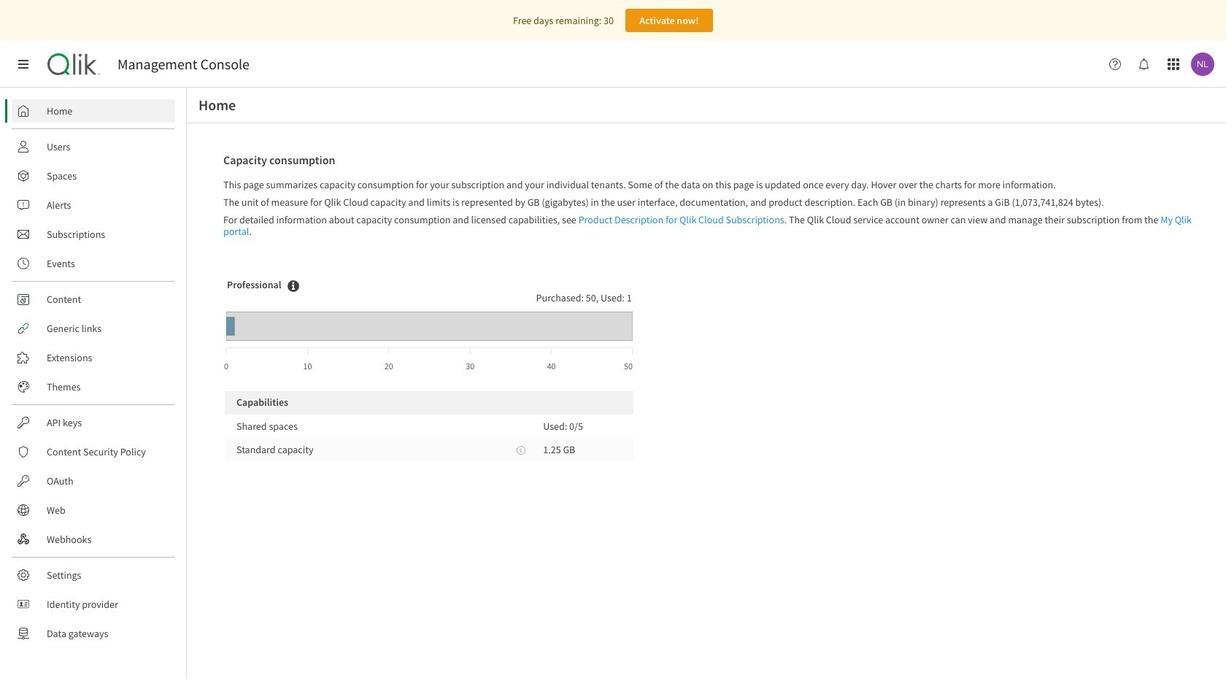 Task type: locate. For each thing, give the bounding box(es) containing it.
the chart shows the total for the subscription. image
[[287, 280, 299, 292]]

close sidebar menu image
[[18, 58, 29, 70]]



Task type: describe. For each thing, give the bounding box(es) containing it.
the chart shows the total for the subscription. element
[[281, 280, 299, 295]]

noah lott image
[[1191, 53, 1215, 76]]

management console element
[[118, 55, 250, 73]]

navigation pane element
[[0, 93, 186, 651]]



Task type: vqa. For each thing, say whether or not it's contained in the screenshot.
Analyze sample data image
no



